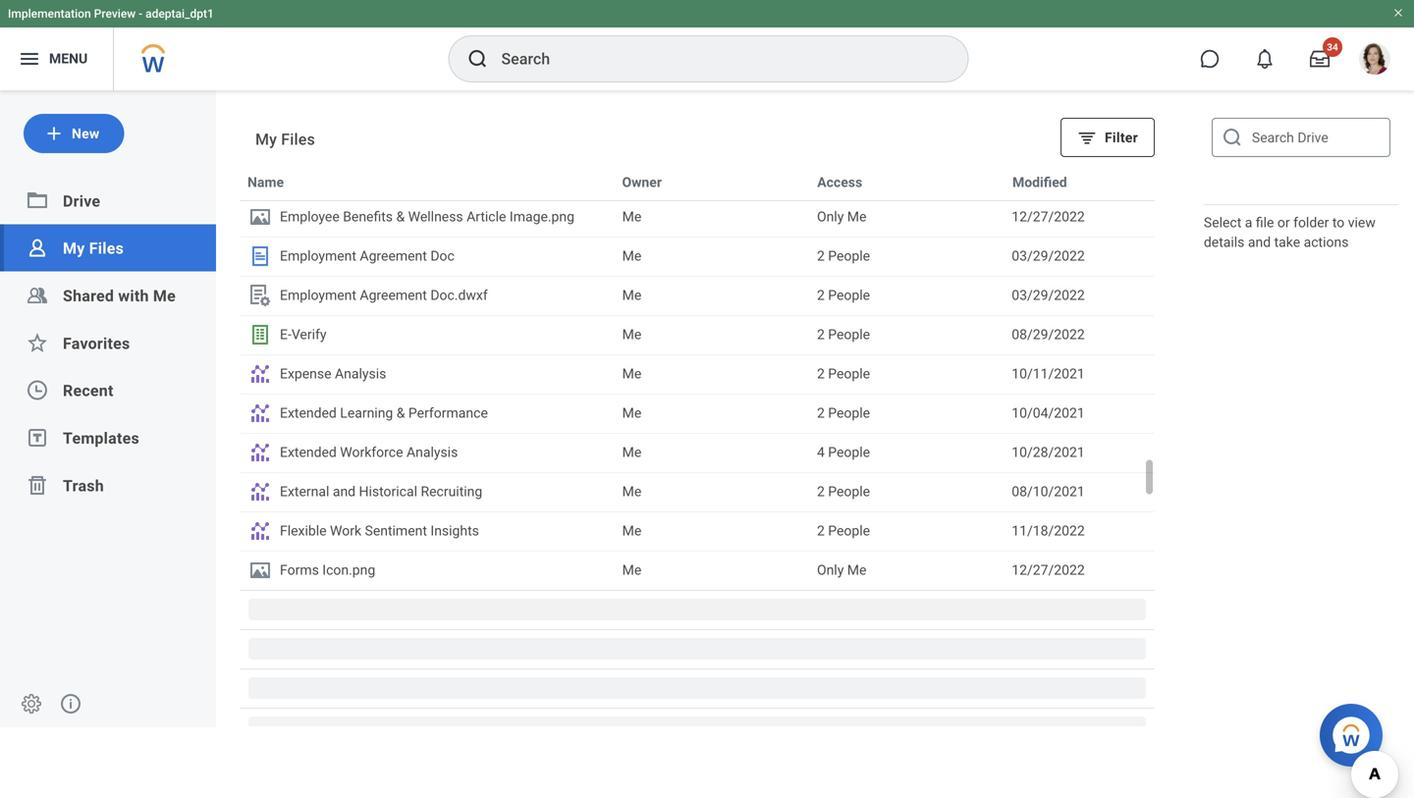 Task type: vqa. For each thing, say whether or not it's contained in the screenshot.


Task type: describe. For each thing, give the bounding box(es) containing it.
trash
[[63, 477, 104, 495]]

& for wellness
[[396, 209, 405, 225]]

user image
[[26, 236, 49, 260]]

favorites button
[[63, 334, 130, 353]]

discovery board image for external and historical recruiting
[[248, 480, 272, 504]]

workbook image
[[248, 323, 272, 347]]

only for forms icon.png
[[817, 562, 844, 578]]

filter
[[1105, 129, 1138, 146]]

employment agreement doc.dwxf link
[[248, 284, 606, 307]]

article
[[467, 209, 506, 225]]

trash image
[[26, 473, 49, 497]]

Search Workday  search field
[[501, 37, 927, 81]]

verify
[[291, 327, 326, 343]]

agreement for doc
[[360, 248, 427, 264]]

my files inside item list element
[[255, 130, 315, 149]]

shared with me image
[[26, 284, 49, 307]]

forms icon.png link
[[248, 559, 606, 582]]

people for &
[[828, 405, 870, 421]]

adeptai_dpt1
[[145, 7, 214, 21]]

document image for forms icon.png
[[248, 559, 272, 582]]

drive button
[[63, 192, 100, 210]]

notifications large image
[[1255, 49, 1275, 69]]

expense analysis link
[[248, 362, 606, 386]]

people for historical
[[828, 484, 870, 500]]

agreement for doc.dwxf
[[360, 287, 427, 303]]

document image for employee benefits & wellness article image.png
[[248, 205, 272, 229]]

workforce
[[340, 444, 403, 461]]

document image for employment
[[248, 284, 272, 307]]

4 people link
[[817, 442, 996, 463]]

files inside item list element
[[281, 130, 315, 149]]

plus image
[[44, 124, 64, 143]]

me for employee benefits & wellness article image.png
[[622, 209, 641, 225]]

icon.png
[[322, 562, 375, 578]]

learning
[[340, 405, 393, 421]]

forms icon.png
[[280, 562, 375, 578]]

menu button
[[0, 27, 113, 90]]

profile logan mcneil image
[[1359, 43, 1390, 79]]

image.png
[[510, 209, 574, 225]]

select
[[1204, 215, 1242, 231]]

implementation
[[8, 7, 91, 21]]

row containing e-verify
[[240, 315, 1155, 354]]

new button
[[24, 114, 124, 153]]

view
[[1348, 215, 1376, 231]]

discovery board image for flexible work sentiment insights
[[248, 519, 272, 543]]

shared with me
[[63, 287, 176, 305]]

workbook image
[[248, 323, 272, 347]]

shared with me button
[[63, 287, 176, 305]]

people for analysis
[[828, 444, 870, 461]]

drive
[[63, 192, 100, 210]]

search image
[[466, 47, 490, 71]]

employee benefits & wellness article image.png
[[280, 209, 574, 225]]

2 people for sentiment
[[817, 523, 870, 539]]

2 for sentiment
[[817, 523, 825, 539]]

4
[[817, 444, 825, 461]]

expense analysis
[[280, 366, 386, 382]]

take
[[1274, 234, 1300, 250]]

extended learning & performance link
[[248, 402, 606, 425]]

only me link for employee benefits & wellness article image.png
[[817, 206, 996, 228]]

me cell for flexible work sentiment insights
[[614, 513, 809, 550]]

me cell for e-verify
[[614, 316, 809, 354]]

2 for doc.dwxf
[[817, 287, 825, 303]]

12/27/2022 for employee benefits & wellness article image.png
[[1012, 209, 1085, 225]]

actions
[[1304, 234, 1349, 250]]

11/18/2022
[[1012, 523, 1085, 539]]

0 horizontal spatial my files
[[63, 239, 124, 258]]

and inside select a file or folder to view details and take actions
[[1248, 234, 1271, 250]]

2 people for doc.dwxf
[[817, 287, 870, 303]]

row containing name
[[240, 162, 1155, 201]]

12/27/2022 for forms icon.png
[[1012, 562, 1085, 578]]

favorites
[[63, 334, 130, 353]]

3 2 people from the top
[[817, 327, 870, 343]]

2 people link for sentiment
[[817, 520, 996, 542]]

2 people for &
[[817, 405, 870, 421]]

03/29/2022 for doc.dwxf
[[1012, 287, 1085, 303]]

a
[[1245, 215, 1252, 231]]

me cell for employment agreement doc
[[614, 238, 809, 275]]

external
[[280, 484, 329, 500]]

doc
[[430, 248, 454, 264]]

2 people link for doc
[[817, 245, 996, 267]]

gear image
[[20, 692, 43, 716]]

only for employee benefits & wellness article image.png
[[817, 209, 844, 225]]

employment for employment agreement doc.dwxf
[[280, 287, 356, 303]]

extended workforce analysis
[[280, 444, 458, 461]]

employee benefits & wellness article image.png link
[[248, 205, 606, 229]]

e-
[[280, 327, 291, 343]]

filter button
[[1061, 118, 1155, 157]]

menu
[[49, 51, 88, 67]]

me for employment agreement doc.dwxf
[[622, 287, 641, 303]]

trash button
[[63, 477, 104, 495]]

expense
[[280, 366, 331, 382]]

external and historical recruiting link
[[248, 480, 606, 504]]

forms
[[280, 562, 319, 578]]

my inside item list element
[[255, 130, 277, 149]]

extended for extended learning & performance
[[280, 405, 337, 421]]

star image
[[26, 331, 49, 355]]

details
[[1204, 234, 1245, 250]]

insights
[[430, 523, 479, 539]]

4 2 from the top
[[817, 366, 825, 382]]

people for doc
[[828, 248, 870, 264]]

me for extended workforce analysis
[[622, 444, 641, 461]]

4 2 people link from the top
[[817, 363, 996, 385]]

people for doc.dwxf
[[828, 287, 870, 303]]

clock image
[[26, 379, 49, 402]]

me for forms icon.png
[[622, 562, 641, 578]]

4 people from the top
[[828, 366, 870, 382]]

e-verify
[[280, 327, 326, 343]]

my files button
[[63, 239, 124, 258]]

and inside external and historical recruiting link
[[333, 484, 356, 500]]

row containing forms icon.png
[[240, 551, 1155, 590]]

justify image
[[18, 47, 41, 71]]

3 2 from the top
[[817, 327, 825, 343]]

34
[[1327, 41, 1338, 53]]



Task type: locate. For each thing, give the bounding box(es) containing it.
work
[[330, 523, 361, 539]]

discovery board image
[[248, 362, 272, 386], [248, 402, 272, 425], [248, 402, 272, 425], [248, 441, 272, 464], [248, 519, 272, 543]]

files up name
[[281, 130, 315, 149]]

08/10/2021
[[1012, 484, 1085, 500]]

me cell for external and historical recruiting
[[614, 473, 809, 511]]

document template image
[[248, 245, 272, 268], [248, 245, 272, 268]]

templates button
[[63, 429, 139, 448]]

2 03/29/2022 from the top
[[1012, 287, 1085, 303]]

1 vertical spatial employment
[[280, 287, 356, 303]]

files up shared with me
[[89, 239, 124, 258]]

0 vertical spatial my files
[[255, 130, 315, 149]]

access button
[[813, 171, 866, 194]]

2 only me from the top
[[817, 562, 867, 578]]

employment agreement doc
[[280, 248, 454, 264]]

row containing extended workforce analysis
[[240, 433, 1155, 472]]

historical
[[359, 484, 417, 500]]

1 vertical spatial my files
[[63, 239, 124, 258]]

me for employment agreement doc
[[622, 248, 641, 264]]

2 only me link from the top
[[817, 560, 996, 581]]

0 vertical spatial 03/29/2022
[[1012, 248, 1085, 264]]

my up name
[[255, 130, 277, 149]]

discovery board image for extended learning & performance
[[248, 402, 272, 425]]

1 & from the top
[[396, 209, 405, 225]]

employment down "employee"
[[280, 248, 356, 264]]

document image for employee
[[248, 205, 272, 229]]

2 people for historical
[[817, 484, 870, 500]]

discovery board image for extended workforce analysis
[[248, 441, 272, 464]]

1 only me from the top
[[817, 209, 867, 225]]

document image
[[248, 205, 272, 229], [248, 559, 272, 582]]

2 2 from the top
[[817, 287, 825, 303]]

0 vertical spatial document image
[[248, 205, 272, 229]]

shared
[[63, 287, 114, 305]]

2 2 people from the top
[[817, 287, 870, 303]]

1 only from the top
[[817, 209, 844, 225]]

wellness
[[408, 209, 463, 225]]

1 vertical spatial files
[[89, 239, 124, 258]]

10/04/2021
[[1012, 405, 1085, 421]]

me cell for extended learning & performance
[[614, 395, 809, 432]]

with
[[118, 287, 149, 305]]

document image
[[248, 205, 272, 229], [248, 284, 272, 307], [248, 284, 272, 307], [248, 559, 272, 582]]

7 2 people from the top
[[817, 523, 870, 539]]

row containing employment agreement doc
[[240, 237, 1155, 276]]

search image
[[1220, 126, 1244, 149]]

only me link for forms icon.png
[[817, 560, 996, 581]]

new
[[72, 125, 100, 142]]

1 vertical spatial 03/29/2022
[[1012, 287, 1085, 303]]

3 2 people link from the top
[[817, 324, 996, 346]]

my files up name
[[255, 130, 315, 149]]

9 row from the top
[[240, 472, 1155, 512]]

2 people link for doc.dwxf
[[817, 285, 996, 306]]

2 people link for historical
[[817, 481, 996, 503]]

row containing flexible work sentiment insights
[[240, 512, 1155, 551]]

me cell for employment agreement doc.dwxf
[[614, 277, 809, 314]]

8 me cell from the top
[[614, 473, 809, 511]]

me for expense analysis
[[622, 366, 641, 382]]

1 2 from the top
[[817, 248, 825, 264]]

2
[[817, 248, 825, 264], [817, 287, 825, 303], [817, 327, 825, 343], [817, 366, 825, 382], [817, 405, 825, 421], [817, 484, 825, 500], [817, 523, 825, 539]]

grid
[[240, 162, 1155, 747]]

-
[[139, 7, 142, 21]]

access
[[817, 174, 862, 191]]

2 row from the top
[[240, 197, 1155, 237]]

2 for &
[[817, 405, 825, 421]]

close environment banner image
[[1392, 7, 1404, 19]]

0 horizontal spatial analysis
[[335, 366, 386, 382]]

1 vertical spatial my
[[63, 239, 85, 258]]

2 for doc
[[817, 248, 825, 264]]

employment agreement doc link
[[248, 245, 606, 268]]

doc.dwxf
[[430, 287, 488, 303]]

extended workforce analysis link
[[248, 441, 606, 464]]

and up "work"
[[333, 484, 356, 500]]

& right the benefits
[[396, 209, 405, 225]]

2 me cell from the top
[[614, 238, 809, 275]]

inbox large image
[[1310, 49, 1330, 69]]

or
[[1277, 215, 1290, 231]]

5 2 people link from the top
[[817, 403, 996, 424]]

6 2 people link from the top
[[817, 481, 996, 503]]

0 horizontal spatial my
[[63, 239, 85, 258]]

0 vertical spatial agreement
[[360, 248, 427, 264]]

extended down expense at the top left of page
[[280, 405, 337, 421]]

& right 'learning'
[[396, 405, 405, 421]]

1 agreement from the top
[[360, 248, 427, 264]]

1 vertical spatial &
[[396, 405, 405, 421]]

2 people link
[[817, 245, 996, 267], [817, 285, 996, 306], [817, 324, 996, 346], [817, 363, 996, 385], [817, 403, 996, 424], [817, 481, 996, 503], [817, 520, 996, 542]]

1 vertical spatial only me
[[817, 562, 867, 578]]

me cell for employee benefits & wellness article image.png
[[614, 198, 809, 236]]

0 vertical spatial files
[[281, 130, 315, 149]]

name
[[247, 174, 284, 191]]

document image for forms
[[248, 559, 272, 582]]

owner button
[[618, 171, 666, 194]]

0 vertical spatial extended
[[280, 405, 337, 421]]

to
[[1332, 215, 1345, 231]]

0 vertical spatial 12/27/2022
[[1012, 209, 1085, 225]]

row containing employee benefits & wellness article image.png
[[240, 197, 1155, 237]]

0 vertical spatial only me
[[817, 209, 867, 225]]

10 me cell from the top
[[614, 552, 809, 589]]

grid containing name
[[240, 162, 1155, 747]]

6 2 people from the top
[[817, 484, 870, 500]]

extended learning & performance
[[280, 405, 488, 421]]

people for sentiment
[[828, 523, 870, 539]]

&
[[396, 209, 405, 225], [396, 405, 405, 421]]

me for external and historical recruiting
[[622, 484, 641, 500]]

10/11/2021
[[1012, 366, 1085, 382]]

recent button
[[63, 382, 114, 400]]

modified
[[1012, 174, 1067, 191]]

employment for employment agreement doc
[[280, 248, 356, 264]]

2 people link for &
[[817, 403, 996, 424]]

1 horizontal spatial my files
[[255, 130, 315, 149]]

templates
[[63, 429, 139, 448]]

2 employment from the top
[[280, 287, 356, 303]]

2 people from the top
[[828, 287, 870, 303]]

0 vertical spatial and
[[1248, 234, 1271, 250]]

implementation preview -   adeptai_dpt1
[[8, 7, 214, 21]]

search drive field
[[1212, 118, 1390, 157]]

only me for forms icon.png
[[817, 562, 867, 578]]

0 horizontal spatial files
[[89, 239, 124, 258]]

1 horizontal spatial analysis
[[407, 444, 458, 461]]

me cell for expense analysis
[[614, 355, 809, 393]]

extended for extended workforce analysis
[[280, 444, 337, 461]]

7 row from the top
[[240, 394, 1155, 433]]

owner
[[622, 174, 662, 191]]

08/29/2022
[[1012, 327, 1085, 343]]

external and historical recruiting
[[280, 484, 482, 500]]

5 people from the top
[[828, 405, 870, 421]]

1 vertical spatial only me link
[[817, 560, 996, 581]]

4 row from the top
[[240, 276, 1155, 315]]

1 extended from the top
[[280, 405, 337, 421]]

& for performance
[[396, 405, 405, 421]]

12/27/2022
[[1012, 209, 1085, 225], [1012, 562, 1085, 578]]

5 row from the top
[[240, 315, 1155, 354]]

preview
[[94, 7, 136, 21]]

row containing employment agreement doc.dwxf
[[240, 276, 1155, 315]]

1 me cell from the top
[[614, 198, 809, 236]]

03/29/2022 down modified
[[1012, 248, 1085, 264]]

row containing expense analysis
[[240, 354, 1155, 394]]

2 12/27/2022 from the top
[[1012, 562, 1085, 578]]

me for flexible work sentiment insights
[[622, 523, 641, 539]]

8 people from the top
[[828, 523, 870, 539]]

1 horizontal spatial and
[[1248, 234, 1271, 250]]

03/29/2022 up 08/29/2022
[[1012, 287, 1085, 303]]

discovery board image
[[248, 362, 272, 386], [248, 441, 272, 464], [248, 480, 272, 504], [248, 480, 272, 504], [248, 519, 272, 543]]

6 people from the top
[[828, 444, 870, 461]]

3 row from the top
[[240, 237, 1155, 276]]

1 horizontal spatial my
[[255, 130, 277, 149]]

2 2 people link from the top
[[817, 285, 996, 306]]

1 vertical spatial agreement
[[360, 287, 427, 303]]

0 vertical spatial only
[[817, 209, 844, 225]]

sentiment
[[365, 523, 427, 539]]

0 horizontal spatial and
[[333, 484, 356, 500]]

row containing external and historical recruiting
[[240, 472, 1155, 512]]

4 me cell from the top
[[614, 316, 809, 354]]

1 vertical spatial only
[[817, 562, 844, 578]]

select a file or folder to view details and take actions
[[1204, 215, 1376, 250]]

5 2 people from the top
[[817, 405, 870, 421]]

filter image
[[1077, 128, 1097, 147]]

2 document image from the top
[[248, 559, 272, 582]]

2 for historical
[[817, 484, 825, 500]]

me
[[622, 209, 641, 225], [847, 209, 867, 225], [622, 248, 641, 264], [153, 287, 176, 305], [622, 287, 641, 303], [622, 327, 641, 343], [622, 366, 641, 382], [622, 405, 641, 421], [622, 444, 641, 461], [622, 484, 641, 500], [622, 523, 641, 539], [622, 562, 641, 578], [847, 562, 867, 578]]

1 vertical spatial extended
[[280, 444, 337, 461]]

discovery board image for flexible work sentiment insights
[[248, 519, 272, 543]]

analysis
[[335, 366, 386, 382], [407, 444, 458, 461]]

1 vertical spatial analysis
[[407, 444, 458, 461]]

only
[[817, 209, 844, 225], [817, 562, 844, 578]]

1 03/29/2022 from the top
[[1012, 248, 1085, 264]]

2 & from the top
[[396, 405, 405, 421]]

flexible work sentiment insights link
[[248, 519, 606, 543]]

only me
[[817, 209, 867, 225], [817, 562, 867, 578]]

me for extended learning & performance
[[622, 405, 641, 421]]

1 2 people from the top
[[817, 248, 870, 264]]

recent
[[63, 382, 114, 400]]

0 vertical spatial only me link
[[817, 206, 996, 228]]

12/27/2022 down 11/18/2022
[[1012, 562, 1085, 578]]

2 only from the top
[[817, 562, 844, 578]]

performance
[[408, 405, 488, 421]]

e-verify link
[[248, 323, 606, 347]]

0 vertical spatial my
[[255, 130, 277, 149]]

me for e-verify
[[622, 327, 641, 343]]

1 vertical spatial 12/27/2022
[[1012, 562, 1085, 578]]

1 only me link from the top
[[817, 206, 996, 228]]

1 row from the top
[[240, 162, 1155, 201]]

extended up external
[[280, 444, 337, 461]]

flexible work sentiment insights
[[280, 523, 479, 539]]

1 horizontal spatial files
[[281, 130, 315, 149]]

item list element
[[216, 90, 1178, 747]]

7 2 from the top
[[817, 523, 825, 539]]

document image down name
[[248, 205, 272, 229]]

folder
[[1293, 215, 1329, 231]]

my files up shared at the left
[[63, 239, 124, 258]]

5 2 from the top
[[817, 405, 825, 421]]

discovery board image for extended workforce analysis
[[248, 441, 272, 464]]

employment agreement doc.dwxf
[[280, 287, 488, 303]]

2 agreement from the top
[[360, 287, 427, 303]]

file
[[1256, 215, 1274, 231]]

employment up the verify
[[280, 287, 356, 303]]

34 button
[[1298, 37, 1342, 81]]

people
[[828, 248, 870, 264], [828, 287, 870, 303], [828, 327, 870, 343], [828, 366, 870, 382], [828, 405, 870, 421], [828, 444, 870, 461], [828, 484, 870, 500], [828, 523, 870, 539]]

10/28/2021
[[1012, 444, 1085, 461]]

grid inside item list element
[[240, 162, 1155, 747]]

1 document image from the top
[[248, 205, 272, 229]]

5 me cell from the top
[[614, 355, 809, 393]]

4 people
[[817, 444, 870, 461]]

agreement up employment agreement doc.dwxf
[[360, 248, 427, 264]]

employee
[[280, 209, 339, 225]]

03/29/2022
[[1012, 248, 1085, 264], [1012, 287, 1085, 303]]

2 people for doc
[[817, 248, 870, 264]]

2 people
[[817, 248, 870, 264], [817, 287, 870, 303], [817, 327, 870, 343], [817, 366, 870, 382], [817, 405, 870, 421], [817, 484, 870, 500], [817, 523, 870, 539]]

1 2 people link from the top
[[817, 245, 996, 267]]

and down file
[[1248, 234, 1271, 250]]

me cell
[[614, 198, 809, 236], [614, 238, 809, 275], [614, 277, 809, 314], [614, 316, 809, 354], [614, 355, 809, 393], [614, 395, 809, 432], [614, 434, 809, 471], [614, 473, 809, 511], [614, 513, 809, 550], [614, 552, 809, 589]]

1 vertical spatial and
[[333, 484, 356, 500]]

7 people from the top
[[828, 484, 870, 500]]

analysis up 'learning'
[[335, 366, 386, 382]]

agreement
[[360, 248, 427, 264], [360, 287, 427, 303]]

extended
[[280, 405, 337, 421], [280, 444, 337, 461]]

03/29/2022 for doc
[[1012, 248, 1085, 264]]

only me for employee benefits & wellness article image.png
[[817, 209, 867, 225]]

discovery board image for expense analysis
[[248, 362, 272, 386]]

7 me cell from the top
[[614, 434, 809, 471]]

my files
[[255, 130, 315, 149], [63, 239, 124, 258]]

7 2 people link from the top
[[817, 520, 996, 542]]

10 row from the top
[[240, 512, 1155, 551]]

me cell for extended workforce analysis
[[614, 434, 809, 471]]

info image
[[59, 692, 82, 716]]

row
[[240, 162, 1155, 201], [240, 197, 1155, 237], [240, 237, 1155, 276], [240, 276, 1155, 315], [240, 315, 1155, 354], [240, 354, 1155, 394], [240, 394, 1155, 433], [240, 433, 1155, 472], [240, 472, 1155, 512], [240, 512, 1155, 551], [240, 551, 1155, 590]]

folder open image
[[26, 189, 49, 212]]

recruiting
[[421, 484, 482, 500]]

1 vertical spatial document image
[[248, 559, 272, 582]]

6 2 from the top
[[817, 484, 825, 500]]

benefits
[[343, 209, 393, 225]]

0 vertical spatial analysis
[[335, 366, 386, 382]]

8 row from the top
[[240, 433, 1155, 472]]

0 vertical spatial employment
[[280, 248, 356, 264]]

3 people from the top
[[828, 327, 870, 343]]

discovery board image for expense analysis
[[248, 362, 272, 386]]

2 extended from the top
[[280, 444, 337, 461]]

my right user icon on the left of page
[[63, 239, 85, 258]]

12/27/2022 down modified
[[1012, 209, 1085, 225]]

document image left forms
[[248, 559, 272, 582]]

1 12/27/2022 from the top
[[1012, 209, 1085, 225]]

analysis down "extended learning & performance" link
[[407, 444, 458, 461]]

and
[[1248, 234, 1271, 250], [333, 484, 356, 500]]

6 row from the top
[[240, 354, 1155, 394]]

1 people from the top
[[828, 248, 870, 264]]

0 vertical spatial &
[[396, 209, 405, 225]]

me cell for forms icon.png
[[614, 552, 809, 589]]

11 row from the top
[[240, 551, 1155, 590]]

1 employment from the top
[[280, 248, 356, 264]]

4 2 people from the top
[[817, 366, 870, 382]]

agreement down the employment agreement doc
[[360, 287, 427, 303]]

6 me cell from the top
[[614, 395, 809, 432]]

flexible
[[280, 523, 327, 539]]

9 me cell from the top
[[614, 513, 809, 550]]

menu banner
[[0, 0, 1414, 90]]

3 me cell from the top
[[614, 277, 809, 314]]

row containing extended learning & performance
[[240, 394, 1155, 433]]



